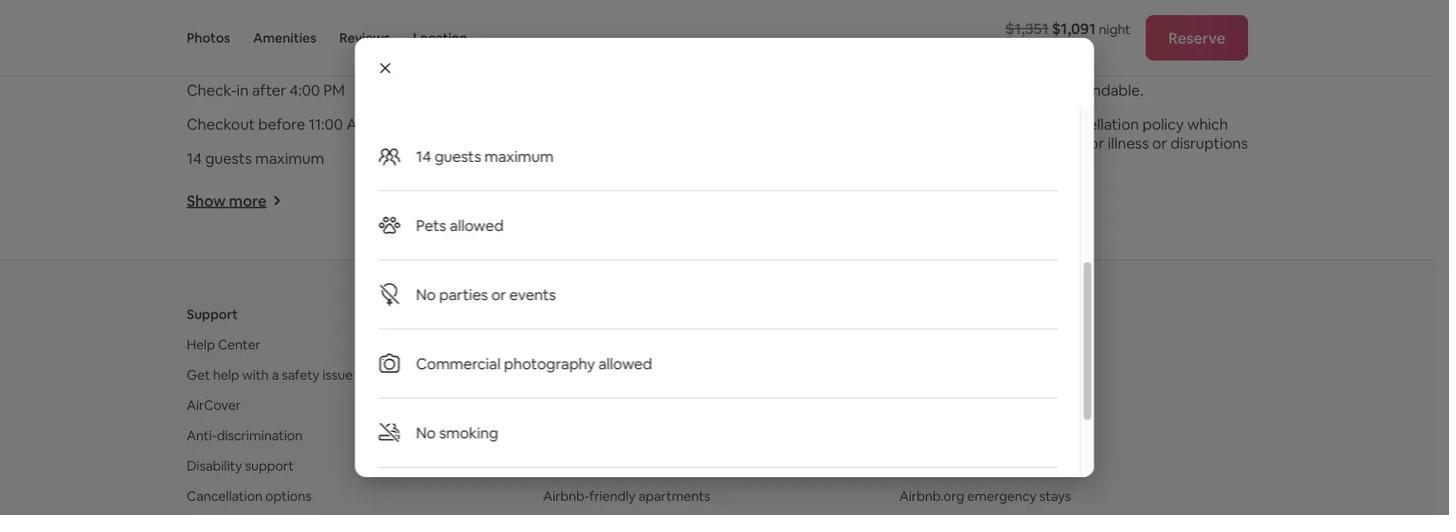 Task type: locate. For each thing, give the bounding box(es) containing it.
reservation
[[936, 81, 1015, 100]]

1 vertical spatial aircover
[[187, 397, 241, 414]]

4:00
[[290, 81, 320, 100]]

smoking
[[439, 423, 498, 443]]

0 horizontal spatial aircover
[[187, 397, 241, 414]]

1 horizontal spatial 14
[[416, 146, 431, 166]]

1 vertical spatial no
[[416, 423, 435, 443]]

2 no from the top
[[416, 423, 435, 443]]

center
[[218, 336, 260, 353]]

hosting for hosting resources
[[543, 397, 591, 414]]

show more button down checkout
[[187, 191, 282, 210]]

14 down checkout
[[187, 149, 202, 168]]

show down checkout
[[187, 191, 226, 210]]

1 horizontal spatial allowed
[[598, 354, 652, 373]]

allowed
[[449, 216, 503, 235], [598, 354, 652, 373]]

show more
[[187, 191, 267, 210], [546, 191, 626, 210]]

you
[[1007, 134, 1032, 153]]

photos
[[187, 29, 230, 46]]

1 horizontal spatial aircover
[[543, 366, 597, 383]]

photography
[[504, 354, 595, 373]]

0 horizontal spatial allowed
[[449, 216, 503, 235]]

2 hosting from the top
[[543, 457, 591, 474]]

non-
[[1032, 81, 1064, 100]]

2 show more button from the left
[[546, 191, 641, 210]]

apartments
[[639, 488, 710, 505]]

aircover
[[543, 366, 597, 383], [187, 397, 241, 414]]

1 more from the left
[[229, 191, 267, 210]]

hosting down aircover for hosts
[[543, 397, 591, 414]]

airbnb-friendly apartments
[[543, 488, 710, 505]]

show more down may
[[546, 191, 626, 210]]

disability
[[187, 457, 242, 474]]

1 vertical spatial for
[[600, 366, 618, 383]]

1 no from the top
[[416, 285, 435, 304]]

commercial
[[416, 354, 500, 373]]

0 horizontal spatial more
[[229, 191, 267, 210]]

0 vertical spatial hosting
[[543, 397, 591, 414]]

0 vertical spatial for
[[1084, 134, 1104, 153]]

show more button down encounter
[[546, 191, 641, 210]]

allowed right pets
[[449, 216, 503, 235]]

14 up pets
[[416, 146, 431, 166]]

0 vertical spatial aircover
[[543, 366, 597, 383]]

1 hosting from the top
[[543, 397, 591, 414]]

2 show more from the left
[[546, 191, 626, 210]]

hosts
[[621, 366, 656, 383]]

1 horizontal spatial show
[[546, 191, 585, 210]]

hosting
[[543, 397, 591, 414], [543, 457, 591, 474]]

show
[[187, 191, 226, 210], [546, 191, 585, 210]]

show down may
[[546, 191, 585, 210]]

maximum up pets allowed
[[484, 146, 553, 166]]

aircover up hosting resources
[[543, 366, 597, 383]]

aircover for aircover for hosts
[[543, 366, 597, 383]]

airbnb.org emergency stays link
[[900, 488, 1071, 505]]

14 guests maximum
[[416, 146, 553, 166], [187, 149, 324, 168]]

hosting responsibly link
[[543, 457, 663, 474]]

no left smoking
[[416, 423, 435, 443]]

more
[[229, 191, 267, 210], [588, 191, 626, 210]]

0 horizontal spatial or
[[491, 285, 506, 304]]

reserve
[[1169, 28, 1226, 47]]

guests
[[434, 146, 481, 166], [205, 149, 252, 168]]

hosting resources
[[543, 397, 653, 414]]

hosting up airbnb-
[[543, 457, 591, 474]]

get
[[187, 366, 210, 383]]

or left events
[[491, 285, 506, 304]]

friendly
[[589, 488, 636, 505]]

0 vertical spatial or
[[1153, 134, 1167, 153]]

1 horizontal spatial 14 guests maximum
[[416, 146, 553, 166]]

1 vertical spatial hosting
[[543, 457, 591, 474]]

more down checkout
[[229, 191, 267, 210]]

or inside house rules dialog
[[491, 285, 506, 304]]

this
[[905, 81, 933, 100]]

animal
[[808, 149, 853, 168]]

may encounter potentially dangerous animal
[[546, 149, 853, 168]]

amenities button
[[253, 0, 317, 76]]

no for no smoking
[[416, 423, 435, 443]]

disability support
[[187, 457, 294, 474]]

2 more from the left
[[588, 191, 626, 210]]

0 horizontal spatial show more button
[[187, 191, 282, 210]]

1 vertical spatial or
[[491, 285, 506, 304]]

guests down checkout
[[205, 149, 252, 168]]

no for no parties or events
[[416, 285, 435, 304]]

get help with a safety issue
[[187, 366, 353, 383]]

guests up pets allowed
[[434, 146, 481, 166]]

0 horizontal spatial 14 guests maximum
[[187, 149, 324, 168]]

by
[[958, 153, 975, 172]]

hosting resources link
[[543, 397, 653, 414]]

0 horizontal spatial show
[[187, 191, 226, 210]]

no left parties
[[416, 285, 435, 304]]

1 show more from the left
[[187, 191, 267, 210]]

parties
[[439, 285, 488, 304]]

1 horizontal spatial show more
[[546, 191, 626, 210]]

help
[[213, 366, 239, 383]]

after
[[252, 81, 286, 100]]

show more button
[[187, 191, 282, 210], [546, 191, 641, 210]]

pets allowed
[[416, 216, 503, 235]]

or right illness
[[1153, 134, 1167, 153]]

gift cards
[[900, 457, 960, 474]]

applies
[[905, 134, 954, 153]]

reviews button
[[339, 0, 390, 76]]

or inside review the host's full cancellation policy which applies even if you cancel for illness or disruptions caused by covid-19.
[[1153, 134, 1167, 153]]

checkout before 11:00 am
[[187, 115, 370, 134]]

checkout
[[187, 115, 255, 134]]

caused
[[905, 153, 955, 172]]

0 horizontal spatial 14
[[187, 149, 202, 168]]

$1,351 $1,091 night
[[1006, 18, 1131, 38]]

for left illness
[[1084, 134, 1104, 153]]

no parties or events
[[416, 285, 556, 304]]

for left the hosts
[[600, 366, 618, 383]]

before
[[258, 115, 305, 134]]

1 horizontal spatial or
[[1153, 134, 1167, 153]]

support
[[245, 457, 294, 474]]

aircover up anti- on the left
[[187, 397, 241, 414]]

1 horizontal spatial maximum
[[484, 146, 553, 166]]

1 horizontal spatial guests
[[434, 146, 481, 166]]

19.
[[1032, 153, 1050, 172]]

0 horizontal spatial show more
[[187, 191, 267, 210]]

help center
[[187, 336, 260, 353]]

resources
[[594, 397, 653, 414]]

dangerous
[[730, 149, 805, 168]]

maximum down before
[[255, 149, 324, 168]]

allowed up resources
[[598, 354, 652, 373]]

with
[[242, 366, 269, 383]]

show more down checkout
[[187, 191, 267, 210]]

more down encounter
[[588, 191, 626, 210]]

cancel
[[1035, 134, 1081, 153]]

events
[[509, 285, 556, 304]]

airbnb-
[[543, 488, 589, 505]]

this reservation is non-refundable.
[[905, 81, 1144, 100]]

aircover for aircover link on the left
[[187, 397, 241, 414]]

14 guests maximum up pets allowed
[[416, 146, 553, 166]]

1 horizontal spatial for
[[1084, 134, 1104, 153]]

1 horizontal spatial show more button
[[546, 191, 641, 210]]

14 guests maximum down the checkout before 11:00 am
[[187, 149, 324, 168]]

1 horizontal spatial more
[[588, 191, 626, 210]]

0 vertical spatial no
[[416, 285, 435, 304]]



Task type: describe. For each thing, give the bounding box(es) containing it.
airbnb.org
[[900, 488, 965, 505]]

careers link
[[900, 397, 947, 414]]

help center link
[[187, 336, 260, 353]]

amenities
[[253, 29, 317, 46]]

pm
[[323, 81, 345, 100]]

full
[[1031, 115, 1052, 134]]

issue
[[323, 366, 353, 383]]

cancellation options
[[187, 488, 312, 505]]

0 horizontal spatial maximum
[[255, 149, 324, 168]]

am
[[346, 115, 370, 134]]

check-
[[187, 81, 237, 100]]

options
[[266, 488, 312, 505]]

covid-
[[979, 153, 1032, 172]]

hosting for hosting responsibly
[[543, 457, 591, 474]]

illness
[[1108, 134, 1149, 153]]

photos button
[[187, 0, 230, 76]]

responsibly
[[594, 457, 663, 474]]

1 show more button from the left
[[187, 191, 282, 210]]

aircover for hosts
[[543, 366, 656, 383]]

airbnb-friendly apartments link
[[543, 488, 710, 505]]

2 show from the left
[[546, 191, 585, 210]]

maximum inside house rules dialog
[[484, 146, 553, 166]]

cancellation
[[187, 488, 263, 505]]

location button
[[413, 0, 467, 76]]

the
[[957, 115, 981, 134]]

night
[[1099, 20, 1131, 37]]

14 guests maximum inside house rules dialog
[[416, 146, 553, 166]]

aircover for hosts link
[[543, 366, 656, 383]]

commercial photography allowed
[[416, 354, 652, 373]]

$1,351
[[1006, 18, 1049, 38]]

0 horizontal spatial guests
[[205, 149, 252, 168]]

in
[[237, 81, 249, 100]]

for inside review the host's full cancellation policy which applies even if you cancel for illness or disruptions caused by covid-19.
[[1084, 134, 1104, 153]]

guests inside house rules dialog
[[434, 146, 481, 166]]

cards
[[926, 457, 960, 474]]

house rules dialog
[[355, 38, 1094, 516]]

potentially
[[653, 149, 727, 168]]

anti-
[[187, 427, 217, 444]]

disruptions
[[1171, 134, 1248, 153]]

cancellation
[[1055, 115, 1139, 134]]

review
[[905, 115, 954, 134]]

hosting responsibly
[[543, 457, 663, 474]]

0 vertical spatial allowed
[[449, 216, 503, 235]]

get help with a safety issue link
[[187, 366, 353, 383]]

11:00
[[309, 115, 343, 134]]

even
[[957, 134, 991, 153]]

emergency
[[967, 488, 1037, 505]]

help
[[187, 336, 215, 353]]

reserve button
[[1146, 15, 1248, 61]]

may
[[546, 149, 574, 168]]

support
[[187, 306, 238, 323]]

cancellation options link
[[187, 488, 312, 505]]

disability support link
[[187, 457, 294, 474]]

gift
[[900, 457, 923, 474]]

airbnb.org emergency stays
[[900, 488, 1071, 505]]

policy
[[1143, 115, 1184, 134]]

$1,091
[[1052, 18, 1096, 38]]

check-in after 4:00 pm
[[187, 81, 345, 100]]

a
[[272, 366, 279, 383]]

location
[[413, 29, 467, 46]]

is
[[1018, 81, 1029, 100]]

refundable.
[[1064, 81, 1144, 100]]

anti-discrimination link
[[187, 427, 303, 444]]

no smoking
[[416, 423, 498, 443]]

reviews
[[339, 29, 390, 46]]

host's
[[984, 115, 1028, 134]]

0 horizontal spatial for
[[600, 366, 618, 383]]

which
[[1187, 115, 1228, 134]]

discrimination
[[217, 427, 303, 444]]

stays
[[1040, 488, 1071, 505]]

pets
[[416, 216, 446, 235]]

careers
[[900, 397, 947, 414]]

encounter
[[577, 149, 650, 168]]

1 vertical spatial allowed
[[598, 354, 652, 373]]

14 inside house rules dialog
[[416, 146, 431, 166]]

1 show from the left
[[187, 191, 226, 210]]

review the host's full cancellation policy which applies even if you cancel for illness or disruptions caused by covid-19.
[[905, 115, 1248, 172]]

aircover link
[[187, 397, 241, 414]]

if
[[994, 134, 1003, 153]]

anti-discrimination
[[187, 427, 303, 444]]

gift cards link
[[900, 457, 960, 474]]



Task type: vqa. For each thing, say whether or not it's contained in the screenshot.
the left pool
no



